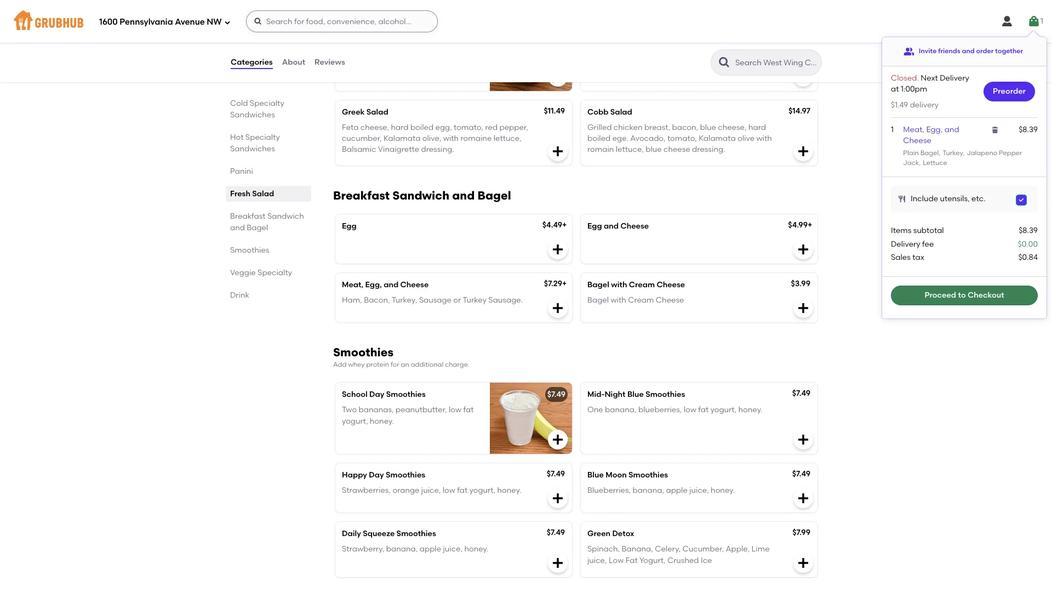 Task type: vqa. For each thing, say whether or not it's contained in the screenshot.
the left Sandwich
yes



Task type: describe. For each thing, give the bounding box(es) containing it.
etc.
[[972, 194, 986, 203]]

panini tab
[[230, 166, 307, 177]]

$4.49
[[543, 220, 562, 230]]

bagel inside the breakfast sandwich and bagel
[[247, 223, 268, 232]]

1600 pennsylvania avenue nw
[[99, 17, 222, 27]]

feta cheese, hard boiled egg, tomato, red pepper, cucumber, kalamata olive, with romaine lettuce, balsamic vinaigrette dressing.
[[342, 123, 528, 154]]

mid-
[[588, 390, 605, 399]]

tomato, inside "grilled chicken breast, bacon, blue cheese, hard boiled ege. avocado, tomato, kalamata olive with romain lettuce, blue cheese dressing."
[[668, 134, 697, 143]]

school day smoothies
[[342, 390, 426, 399]]

romaine inside feta cheese, hard boiled egg, tomato, red pepper, cucumber, kalamata olive, with romaine lettuce, balsamic vinaigrette dressing.
[[461, 134, 492, 143]]

shredded parmesan, house croutons, with romaine lettuce, caesar dressing.
[[342, 42, 457, 74]]

svg image left blueberries,
[[552, 492, 565, 505]]

grilled
[[588, 123, 612, 132]]

grilled chicken breast, bacon, blue cheese, hard boiled ege. avocado, tomato, kalamata olive with romain lettuce, blue cheese dressing.
[[588, 123, 772, 154]]

lettuce, inside feta cheese, hard boiled egg, tomato, red pepper, cucumber, kalamata olive, with romaine lettuce, balsamic vinaigrette dressing.
[[494, 134, 522, 143]]

Search West Wing Cafe - Penn Ave search field
[[735, 58, 819, 68]]

svg image down $4.99 +
[[797, 243, 810, 256]]

invite friends and order together button
[[904, 42, 1024, 61]]

hot
[[230, 133, 244, 142]]

pepper,
[[500, 123, 528, 132]]

people icon image
[[904, 46, 915, 57]]

2 bagel with cream cheese from the top
[[588, 295, 684, 305]]

dressing. inside "grilled chicken breast, bacon, blue cheese, hard boiled ege. avocado, tomato, kalamata olive with romain lettuce, blue cheese dressing."
[[692, 145, 726, 154]]

delivery
[[910, 100, 939, 109]]

together
[[996, 47, 1024, 55]]

honey. for one banana, blueberries, low fat yogurt, honey.
[[739, 405, 763, 415]]

$7.29
[[544, 279, 562, 288]]

parmesan,
[[380, 42, 420, 51]]

dressing. inside feta cheese, hard boiled egg, tomato, red pepper, cucumber, kalamata olive, with romaine lettuce, balsamic vinaigrette dressing.
[[421, 145, 454, 154]]

yogurt, for strawberries, orange juice, low fat yogurt, honey.
[[470, 486, 496, 495]]

kalamata inside feta cheese, hard boiled egg, tomato, red pepper, cucumber, kalamata olive, with romaine lettuce, balsamic vinaigrette dressing.
[[384, 134, 421, 143]]

drink tab
[[230, 289, 307, 301]]

crushed
[[668, 556, 699, 565]]

about
[[282, 57, 305, 67]]

tomato, carrot, cucumber, with romaine lettuce, balsamic vinaigrette. button
[[581, 19, 818, 91]]

plain
[[904, 149, 919, 157]]

chicken
[[614, 123, 643, 132]]

peanutbutter,
[[396, 405, 447, 415]]

balsamic
[[342, 145, 376, 154]]

ham, bacon, turkey, sausage or turkey sausage.
[[342, 295, 523, 305]]

blueberries, banana, apple juice, honey.
[[588, 486, 735, 495]]

specialty for veggie specialty
[[258, 268, 292, 277]]

bagel inside tooltip
[[921, 149, 939, 157]]

strawberry, banana, apple juice, honey.
[[342, 545, 489, 554]]

0 vertical spatial turkey
[[943, 149, 963, 157]]

svg image down $4.49 +
[[552, 243, 565, 256]]

preorder button
[[984, 82, 1036, 102]]

1 button
[[1028, 12, 1044, 31]]

fee
[[923, 239, 934, 249]]

specialty for cold specialty sandwiches
[[250, 99, 284, 108]]

sandwiches for cold
[[230, 110, 275, 120]]

ege.
[[613, 134, 629, 143]]

one banana, blueberries, low fat yogurt, honey.
[[588, 405, 763, 415]]

bananas,
[[359, 405, 394, 415]]

proceed to checkout
[[925, 291, 1005, 300]]

svg image down $11.49
[[552, 145, 565, 158]]

salad for greek salad
[[367, 107, 389, 117]]

utensils,
[[940, 194, 970, 203]]

banana, for night
[[605, 405, 637, 415]]

pepper
[[999, 149, 1023, 157]]

dressing. inside shredded parmesan, house croutons, with romaine lettuce, caesar dressing.
[[371, 64, 404, 74]]

juice, inside spinach, banana, celery, cucumber, apple, lime juice, low fat yogurt, crushed ice
[[588, 556, 607, 565]]

banana, for moon
[[633, 486, 665, 495]]

fresh
[[230, 189, 251, 198]]

veggie
[[230, 268, 256, 277]]

veggie specialty
[[230, 268, 292, 277]]

two
[[342, 405, 357, 415]]

spinach, banana, celery, cucumber, apple, lime juice, low fat yogurt, crushed ice
[[588, 545, 770, 565]]

smoothies inside tab
[[230, 246, 269, 255]]

detox
[[613, 529, 635, 538]]

$7.49 for blueberries, banana, apple juice, honey.
[[793, 469, 811, 479]]

salad for cobb salad
[[611, 107, 633, 117]]

cobb
[[588, 107, 609, 117]]

svg image down the "$14.97"
[[797, 145, 810, 158]]

egg for egg
[[342, 221, 357, 231]]

smoothies up "blueberries,"
[[646, 390, 685, 399]]

1 vertical spatial meat,
[[342, 280, 364, 289]]

smoothies inside smoothies add whey protein for an additional charge.
[[333, 345, 394, 359]]

svg image up $7.99
[[797, 492, 810, 505]]

1 inside button
[[1041, 16, 1044, 26]]

$7.29 +
[[544, 279, 567, 288]]

1 horizontal spatial breakfast
[[333, 188, 390, 202]]

strawberry,
[[342, 545, 385, 554]]

lettuce, inside "grilled chicken breast, bacon, blue cheese, hard boiled ege. avocado, tomato, kalamata olive with romain lettuce, blue cheese dressing."
[[616, 145, 644, 154]]

next
[[921, 73, 938, 83]]

carrot,
[[620, 42, 645, 51]]

additional
[[411, 361, 444, 368]]

1:00pm
[[901, 85, 928, 94]]

egg for egg and cheese
[[588, 221, 602, 231]]

caesar salad image
[[490, 19, 572, 91]]

$1.49 delivery
[[891, 100, 939, 109]]

0 horizontal spatial delivery
[[891, 239, 921, 249]]

+ for $7.29
[[562, 279, 567, 288]]

low for blueberries,
[[684, 405, 697, 415]]

lettuce, inside shredded parmesan, house croutons, with romaine lettuce, caesar dressing.
[[429, 53, 457, 63]]

caesar salad
[[342, 27, 394, 36]]

boiled inside "grilled chicken breast, bacon, blue cheese, hard boiled ege. avocado, tomato, kalamata olive with romain lettuce, blue cheese dressing."
[[588, 134, 611, 143]]

turkey,
[[392, 295, 417, 305]]

tomato, carrot, cucumber, with romaine lettuce, balsamic vinaigrette.
[[588, 42, 767, 63]]

and inside "button"
[[962, 47, 975, 55]]

$7.49 for one banana, blueberries, low fat yogurt, honey.
[[793, 389, 811, 398]]

yogurt,
[[640, 556, 666, 565]]

1 vertical spatial cream
[[628, 295, 654, 305]]

nw
[[207, 17, 222, 27]]

cucumber, inside feta cheese, hard boiled egg, tomato, red pepper, cucumber, kalamata olive, with romaine lettuce, balsamic vinaigrette dressing.
[[342, 134, 382, 143]]

romaine inside tomato, carrot, cucumber, with romaine lettuce, balsamic vinaigrette.
[[706, 42, 737, 51]]

svg image right etc.
[[1019, 197, 1025, 204]]

sales
[[891, 253, 911, 262]]

drink
[[230, 291, 249, 300]]

invite
[[919, 47, 937, 55]]

red
[[485, 123, 498, 132]]

avenue
[[175, 17, 205, 27]]

cold specialty sandwiches tab
[[230, 98, 307, 121]]

orange
[[393, 486, 420, 495]]

1 vertical spatial turkey
[[463, 295, 487, 305]]

breakfast sandwich and bagel tab
[[230, 211, 307, 234]]

items subtotal
[[891, 226, 944, 235]]

yogurt, for one banana, blueberries, low fat yogurt, honey.
[[711, 405, 737, 415]]

checkout
[[968, 291, 1005, 300]]

main navigation navigation
[[0, 0, 1053, 43]]

smoothies add whey protein for an additional charge.
[[333, 345, 470, 368]]

blueberries,
[[588, 486, 631, 495]]

about button
[[282, 43, 306, 82]]

veggie specialty tab
[[230, 267, 307, 279]]

an
[[401, 361, 409, 368]]

caesar inside shredded parmesan, house croutons, with romaine lettuce, caesar dressing.
[[342, 64, 369, 74]]

delivery inside closed . next delivery at 1:00pm
[[940, 73, 970, 83]]

spinach,
[[588, 545, 620, 554]]

$3.99
[[791, 279, 811, 288]]

green
[[588, 529, 611, 538]]

1 caesar from the top
[[342, 27, 370, 36]]

salad for caesar salad
[[372, 27, 394, 36]]

$7.49 for strawberry, banana, apple juice, honey.
[[547, 528, 565, 537]]

egg, inside "link"
[[927, 125, 943, 134]]

jack
[[904, 159, 919, 167]]

breakfast inside the breakfast sandwich and bagel
[[230, 212, 266, 221]]

vinaigrette
[[378, 145, 419, 154]]

low for juice,
[[443, 486, 456, 495]]

fat for juice,
[[457, 486, 468, 495]]

fresh salad tab
[[230, 188, 307, 200]]

$0.84
[[1019, 253, 1038, 262]]

with inside shredded parmesan, house croutons, with romaine lettuce, caesar dressing.
[[379, 53, 394, 63]]



Task type: locate. For each thing, give the bounding box(es) containing it.
svg image up jalapeno
[[991, 125, 1000, 134]]

1 vertical spatial breakfast sandwich and bagel
[[230, 212, 304, 232]]

yogurt,
[[711, 405, 737, 415], [342, 416, 368, 426], [470, 486, 496, 495]]

pennsylvania
[[120, 17, 173, 27]]

fat
[[463, 405, 474, 415], [699, 405, 709, 415], [457, 486, 468, 495]]

hot specialty sandwiches
[[230, 133, 280, 154]]

sandwich inside tab
[[268, 212, 304, 221]]

0 horizontal spatial breakfast sandwich and bagel
[[230, 212, 304, 232]]

tomato,
[[588, 42, 618, 51]]

day up strawberries,
[[369, 470, 384, 480]]

lettuce, inside tomato, carrot, cucumber, with romaine lettuce, balsamic vinaigrette.
[[739, 42, 767, 51]]

search icon image
[[718, 56, 731, 69]]

2 egg from the left
[[588, 221, 602, 231]]

hard inside "grilled chicken breast, bacon, blue cheese, hard boiled ege. avocado, tomato, kalamata olive with romain lettuce, blue cheese dressing."
[[749, 123, 766, 132]]

1 sandwiches from the top
[[230, 110, 275, 120]]

preorder
[[993, 87, 1026, 96]]

0 horizontal spatial yogurt,
[[342, 416, 368, 426]]

1 cheese, from the left
[[361, 123, 389, 132]]

sandwiches for hot
[[230, 144, 275, 154]]

2 vertical spatial specialty
[[258, 268, 292, 277]]

proceed
[[925, 291, 957, 300]]

1 inside tooltip
[[891, 125, 894, 134]]

0 vertical spatial egg,
[[927, 125, 943, 134]]

0 vertical spatial specialty
[[250, 99, 284, 108]]

svg image inside 1 button
[[1028, 15, 1041, 28]]

honey. for strawberries, orange juice, low fat yogurt, honey.
[[498, 486, 522, 495]]

school day smoothies image
[[490, 383, 572, 454]]

1 horizontal spatial boiled
[[588, 134, 611, 143]]

low for peanutbutter,
[[449, 405, 462, 415]]

1 horizontal spatial cheese,
[[718, 123, 747, 132]]

egg,
[[927, 125, 943, 134], [365, 280, 382, 289]]

delivery up sales tax
[[891, 239, 921, 249]]

salad up chicken
[[611, 107, 633, 117]]

1 horizontal spatial egg
[[588, 221, 602, 231]]

olive
[[738, 134, 755, 143]]

egg
[[342, 221, 357, 231], [588, 221, 602, 231]]

or
[[454, 295, 461, 305]]

low right "peanutbutter,"
[[449, 405, 462, 415]]

specialty inside cold specialty sandwiches
[[250, 99, 284, 108]]

breakfast down fresh salad
[[230, 212, 266, 221]]

add
[[333, 361, 347, 368]]

day for happy
[[369, 470, 384, 480]]

romaine down red
[[461, 134, 492, 143]]

cheese
[[664, 145, 691, 154]]

$1.49
[[891, 100, 909, 109]]

yogurt, for two bananas, peanutbutter, low fat yogurt, honey.
[[342, 416, 368, 426]]

sandwich down vinaigrette
[[393, 188, 450, 202]]

strawberries,
[[342, 486, 391, 495]]

0 vertical spatial day
[[370, 390, 385, 399]]

jalapeno
[[967, 149, 998, 157]]

0 vertical spatial yogurt,
[[711, 405, 737, 415]]

0 vertical spatial breakfast
[[333, 188, 390, 202]]

meat, inside "link"
[[904, 125, 925, 134]]

+ for $4.99
[[808, 220, 813, 230]]

include utensils, etc.
[[911, 194, 986, 203]]

invite friends and order together
[[919, 47, 1024, 55]]

hard up vinaigrette
[[391, 123, 409, 132]]

0 vertical spatial cucumber,
[[647, 42, 687, 51]]

1 bagel with cream cheese from the top
[[588, 280, 685, 289]]

0 vertical spatial $8.39
[[1019, 125, 1038, 134]]

egg, up "plain bagel turkey"
[[927, 125, 943, 134]]

svg image left include
[[898, 195, 907, 204]]

cheese, down greek salad
[[361, 123, 389, 132]]

blue left moon
[[588, 470, 604, 480]]

1 vertical spatial romaine
[[396, 53, 427, 63]]

0 vertical spatial romaine
[[706, 42, 737, 51]]

breast,
[[645, 123, 671, 132]]

reviews
[[315, 57, 345, 67]]

shredded
[[342, 42, 378, 51]]

0 horizontal spatial egg
[[342, 221, 357, 231]]

salad right fresh
[[252, 189, 274, 198]]

0 horizontal spatial blue
[[588, 470, 604, 480]]

1 hard from the left
[[391, 123, 409, 132]]

$7.49 for strawberries, orange juice, low fat yogurt, honey.
[[547, 469, 565, 479]]

sandwiches inside hot specialty sandwiches
[[230, 144, 275, 154]]

kalamata left olive
[[699, 134, 736, 143]]

sandwich down fresh salad tab
[[268, 212, 304, 221]]

egg,
[[436, 123, 452, 132]]

sandwich
[[393, 188, 450, 202], [268, 212, 304, 221]]

0 horizontal spatial breakfast
[[230, 212, 266, 221]]

1 horizontal spatial cucumber,
[[647, 42, 687, 51]]

fat inside two bananas, peanutbutter, low fat yogurt, honey.
[[463, 405, 474, 415]]

1600
[[99, 17, 118, 27]]

svg image down $7.99
[[797, 556, 810, 570]]

romaine
[[706, 42, 737, 51], [396, 53, 427, 63], [461, 134, 492, 143]]

0 vertical spatial apple
[[666, 486, 688, 495]]

tooltip
[[883, 31, 1047, 319]]

0 vertical spatial cream
[[629, 280, 655, 289]]

0 horizontal spatial egg,
[[365, 280, 382, 289]]

salad right greek
[[367, 107, 389, 117]]

sandwiches down hot
[[230, 144, 275, 154]]

turkey
[[943, 149, 963, 157], [463, 295, 487, 305]]

bacon,
[[672, 123, 699, 132]]

1 horizontal spatial apple
[[666, 486, 688, 495]]

blue down avocado,
[[646, 145, 662, 154]]

romaine inside shredded parmesan, house croutons, with romaine lettuce, caesar dressing.
[[396, 53, 427, 63]]

low inside two bananas, peanutbutter, low fat yogurt, honey.
[[449, 405, 462, 415]]

1 horizontal spatial yogurt,
[[470, 486, 496, 495]]

0 vertical spatial meat, egg, and cheese
[[904, 125, 960, 145]]

proceed to checkout button
[[891, 286, 1038, 305]]

turkey right or
[[463, 295, 487, 305]]

1 horizontal spatial breakfast sandwich and bagel
[[333, 188, 511, 202]]

cobb salad
[[588, 107, 633, 117]]

specialty inside hot specialty sandwiches
[[246, 133, 280, 142]]

tooltip containing closed
[[883, 31, 1047, 319]]

tomato, inside feta cheese, hard boiled egg, tomato, red pepper, cucumber, kalamata olive, with romaine lettuce, balsamic vinaigrette dressing.
[[454, 123, 484, 132]]

0 horizontal spatial meat,
[[342, 280, 364, 289]]

smoothies up two bananas, peanutbutter, low fat yogurt, honey.
[[386, 390, 426, 399]]

delivery right the next
[[940, 73, 970, 83]]

banana, for squeeze
[[386, 545, 418, 554]]

1 vertical spatial delivery
[[891, 239, 921, 249]]

lettuce, down the ege.
[[616, 145, 644, 154]]

+ for $4.49
[[562, 220, 567, 230]]

day for school
[[370, 390, 385, 399]]

lettuce, up search west wing cafe - penn ave search field
[[739, 42, 767, 51]]

2 horizontal spatial yogurt,
[[711, 405, 737, 415]]

0 vertical spatial banana,
[[605, 405, 637, 415]]

1 horizontal spatial 1
[[1041, 16, 1044, 26]]

1 horizontal spatial turkey
[[943, 149, 963, 157]]

apple for daily squeeze smoothies
[[420, 545, 441, 554]]

1 vertical spatial bagel with cream cheese
[[588, 295, 684, 305]]

to
[[959, 291, 966, 300]]

2 vertical spatial romaine
[[461, 134, 492, 143]]

breakfast sandwich and bagel inside tab
[[230, 212, 304, 232]]

1 horizontal spatial romaine
[[461, 134, 492, 143]]

with inside tomato, carrot, cucumber, with romaine lettuce, balsamic vinaigrette.
[[688, 42, 704, 51]]

meat, up plain
[[904, 125, 925, 134]]

$4.99
[[789, 220, 808, 230]]

cucumber,
[[683, 545, 724, 554]]

kalamata
[[384, 134, 421, 143], [699, 134, 736, 143]]

$7.49
[[793, 389, 811, 398], [548, 390, 566, 399], [547, 469, 565, 479], [793, 469, 811, 479], [547, 528, 565, 537]]

delivery
[[940, 73, 970, 83], [891, 239, 921, 249]]

lettuce, down house
[[429, 53, 457, 63]]

svg image inside main navigation navigation
[[224, 19, 231, 25]]

2 horizontal spatial romaine
[[706, 42, 737, 51]]

0 horizontal spatial blue
[[646, 145, 662, 154]]

2 kalamata from the left
[[699, 134, 736, 143]]

day up the bananas, on the left bottom of the page
[[370, 390, 385, 399]]

boiled
[[411, 123, 434, 132], [588, 134, 611, 143]]

house
[[422, 42, 444, 51]]

feta
[[342, 123, 359, 132]]

0 horizontal spatial tomato,
[[454, 123, 484, 132]]

daily
[[342, 529, 361, 538]]

fat for peanutbutter,
[[463, 405, 474, 415]]

cucumber, up vinaigrette.
[[647, 42, 687, 51]]

0 horizontal spatial cheese,
[[361, 123, 389, 132]]

low right "blueberries,"
[[684, 405, 697, 415]]

1 vertical spatial sandwiches
[[230, 144, 275, 154]]

specialty inside "tab"
[[258, 268, 292, 277]]

banana,
[[622, 545, 653, 554]]

caesar up shredded
[[342, 27, 370, 36]]

0 vertical spatial blue
[[700, 123, 717, 132]]

1 horizontal spatial blue
[[628, 390, 644, 399]]

1 horizontal spatial delivery
[[940, 73, 970, 83]]

hot specialty sandwiches tab
[[230, 132, 307, 155]]

sales tax
[[891, 253, 925, 262]]

1 egg from the left
[[342, 221, 357, 231]]

tomato, down bacon,
[[668, 134, 697, 143]]

with inside feta cheese, hard boiled egg, tomato, red pepper, cucumber, kalamata olive, with romaine lettuce, balsamic vinaigrette dressing.
[[443, 134, 459, 143]]

and inside the breakfast sandwich and bagel
[[230, 223, 245, 232]]

1 vertical spatial cucumber,
[[342, 134, 382, 143]]

meat, up ham,
[[342, 280, 364, 289]]

school
[[342, 390, 368, 399]]

tomato, left red
[[454, 123, 484, 132]]

$11.49
[[544, 106, 565, 115]]

cream
[[629, 280, 655, 289], [628, 295, 654, 305]]

blue right bacon,
[[700, 123, 717, 132]]

1 horizontal spatial dressing.
[[421, 145, 454, 154]]

$4.99 +
[[789, 220, 813, 230]]

romaine up search icon
[[706, 42, 737, 51]]

cucumber, up balsamic
[[342, 134, 382, 143]]

protein
[[366, 361, 389, 368]]

banana, down blue moon smoothies
[[633, 486, 665, 495]]

1 vertical spatial breakfast
[[230, 212, 266, 221]]

1 kalamata from the left
[[384, 134, 421, 143]]

2 caesar from the top
[[342, 64, 369, 74]]

0 horizontal spatial kalamata
[[384, 134, 421, 143]]

1 vertical spatial specialty
[[246, 133, 280, 142]]

mid-night blue smoothies
[[588, 390, 685, 399]]

smoothies tab
[[230, 245, 307, 256]]

$14.97
[[789, 106, 811, 115]]

2 vertical spatial banana,
[[386, 545, 418, 554]]

0 horizontal spatial meat, egg, and cheese
[[342, 280, 429, 289]]

0 vertical spatial tomato,
[[454, 123, 484, 132]]

and inside "link"
[[945, 125, 960, 134]]

smoothies up orange
[[386, 470, 426, 480]]

boiled up olive,
[[411, 123, 434, 132]]

night
[[605, 390, 626, 399]]

1 vertical spatial blue
[[588, 470, 604, 480]]

cheese,
[[361, 123, 389, 132], [718, 123, 747, 132]]

cheese, up olive
[[718, 123, 747, 132]]

1 vertical spatial apple
[[420, 545, 441, 554]]

0 vertical spatial meat,
[[904, 125, 925, 134]]

1 vertical spatial sandwich
[[268, 212, 304, 221]]

low right orange
[[443, 486, 456, 495]]

meat, egg, and cheese up "plain bagel turkey"
[[904, 125, 960, 145]]

svg image
[[1001, 15, 1014, 28], [1028, 15, 1041, 28], [254, 17, 262, 26], [797, 70, 810, 83], [552, 301, 565, 314], [797, 301, 810, 314], [552, 433, 565, 446], [797, 433, 810, 446], [552, 556, 565, 570]]

egg and cheese
[[588, 221, 649, 231]]

lettuce,
[[739, 42, 767, 51], [429, 53, 457, 63], [494, 134, 522, 143], [616, 145, 644, 154]]

salad inside tab
[[252, 189, 274, 198]]

1 vertical spatial caesar
[[342, 64, 369, 74]]

at
[[891, 85, 899, 94]]

hard inside feta cheese, hard boiled egg, tomato, red pepper, cucumber, kalamata olive, with romaine lettuce, balsamic vinaigrette dressing.
[[391, 123, 409, 132]]

0 vertical spatial caesar
[[342, 27, 370, 36]]

egg, up bacon,
[[365, 280, 382, 289]]

boiled down 'grilled'
[[588, 134, 611, 143]]

$8.39 up pepper
[[1019, 125, 1038, 134]]

0 horizontal spatial sandwich
[[268, 212, 304, 221]]

2 hard from the left
[[749, 123, 766, 132]]

svg image right the 'nw'
[[224, 19, 231, 25]]

romain
[[588, 145, 614, 154]]

tax
[[913, 253, 925, 262]]

categories
[[231, 57, 273, 67]]

0 horizontal spatial romaine
[[396, 53, 427, 63]]

0 horizontal spatial apple
[[420, 545, 441, 554]]

hard up olive
[[749, 123, 766, 132]]

dressing.
[[371, 64, 404, 74], [421, 145, 454, 154], [692, 145, 726, 154]]

breakfast down balsamic
[[333, 188, 390, 202]]

blue right night
[[628, 390, 644, 399]]

cheese inside "link"
[[904, 136, 932, 145]]

0 horizontal spatial boiled
[[411, 123, 434, 132]]

1 vertical spatial day
[[369, 470, 384, 480]]

1 vertical spatial 1
[[891, 125, 894, 134]]

day
[[370, 390, 385, 399], [369, 470, 384, 480]]

2 vertical spatial yogurt,
[[470, 486, 496, 495]]

1 horizontal spatial hard
[[749, 123, 766, 132]]

caesar down croutons,
[[342, 64, 369, 74]]

0 vertical spatial 1
[[1041, 16, 1044, 26]]

2 horizontal spatial dressing.
[[692, 145, 726, 154]]

.
[[917, 73, 919, 83]]

dressing. down 'parmesan,'
[[371, 64, 404, 74]]

happy day smoothies
[[342, 470, 426, 480]]

romaine down 'parmesan,'
[[396, 53, 427, 63]]

1 $8.39 from the top
[[1019, 125, 1038, 134]]

0 vertical spatial delivery
[[940, 73, 970, 83]]

strawberries, orange juice, low fat yogurt, honey.
[[342, 486, 522, 495]]

+
[[562, 220, 567, 230], [808, 220, 813, 230], [562, 279, 567, 288]]

2 sandwiches from the top
[[230, 144, 275, 154]]

boiled inside feta cheese, hard boiled egg, tomato, red pepper, cucumber, kalamata olive, with romaine lettuce, balsamic vinaigrette dressing.
[[411, 123, 434, 132]]

0 horizontal spatial cucumber,
[[342, 134, 382, 143]]

smoothies up strawberry, banana, apple juice, honey.
[[397, 529, 436, 538]]

dressing. down olive,
[[421, 145, 454, 154]]

salad up 'parmesan,'
[[372, 27, 394, 36]]

specialty down smoothies tab
[[258, 268, 292, 277]]

sandwiches inside cold specialty sandwiches
[[230, 110, 275, 120]]

fat
[[626, 556, 638, 565]]

cucumber, inside tomato, carrot, cucumber, with romaine lettuce, balsamic vinaigrette.
[[647, 42, 687, 51]]

honey.
[[739, 405, 763, 415], [370, 416, 394, 426], [498, 486, 522, 495], [711, 486, 735, 495], [465, 545, 489, 554]]

green detox
[[588, 529, 635, 538]]

meat, egg, and cheese up bacon,
[[342, 280, 429, 289]]

cheese, inside feta cheese, hard boiled egg, tomato, red pepper, cucumber, kalamata olive, with romaine lettuce, balsamic vinaigrette dressing.
[[361, 123, 389, 132]]

low
[[609, 556, 624, 565]]

1 horizontal spatial tomato,
[[668, 134, 697, 143]]

2 $8.39 from the top
[[1019, 226, 1038, 235]]

two bananas, peanutbutter, low fat yogurt, honey.
[[342, 405, 474, 426]]

specialty for hot specialty sandwiches
[[246, 133, 280, 142]]

breakfast sandwich and bagel down fresh salad tab
[[230, 212, 304, 232]]

0 vertical spatial breakfast sandwich and bagel
[[333, 188, 511, 202]]

lettuce
[[923, 159, 948, 167]]

0 horizontal spatial 1
[[891, 125, 894, 134]]

smoothies up blueberries, banana, apple juice, honey.
[[629, 470, 668, 480]]

banana, down night
[[605, 405, 637, 415]]

Search for food, convenience, alcohol... search field
[[246, 10, 438, 32]]

smoothies up veggie
[[230, 246, 269, 255]]

0 horizontal spatial turkey
[[463, 295, 487, 305]]

0 vertical spatial bagel with cream cheese
[[588, 280, 685, 289]]

yogurt, inside two bananas, peanutbutter, low fat yogurt, honey.
[[342, 416, 368, 426]]

0 horizontal spatial dressing.
[[371, 64, 404, 74]]

kalamata up vinaigrette
[[384, 134, 421, 143]]

2 cheese, from the left
[[718, 123, 747, 132]]

honey. inside two bananas, peanutbutter, low fat yogurt, honey.
[[370, 416, 394, 426]]

1 vertical spatial $8.39
[[1019, 226, 1038, 235]]

0 vertical spatial blue
[[628, 390, 644, 399]]

whey
[[348, 361, 365, 368]]

specialty
[[250, 99, 284, 108], [246, 133, 280, 142], [258, 268, 292, 277]]

honey. for two bananas, peanutbutter, low fat yogurt, honey.
[[370, 416, 394, 426]]

1 vertical spatial blue
[[646, 145, 662, 154]]

1 vertical spatial boiled
[[588, 134, 611, 143]]

banana, down daily squeeze smoothies
[[386, 545, 418, 554]]

1 vertical spatial meat, egg, and cheese
[[342, 280, 429, 289]]

apple down daily squeeze smoothies
[[420, 545, 441, 554]]

dressing. right cheese
[[692, 145, 726, 154]]

happy
[[342, 470, 367, 480]]

with inside "grilled chicken breast, bacon, blue cheese, hard boiled ege. avocado, tomato, kalamata olive with romain lettuce, blue cheese dressing."
[[757, 134, 772, 143]]

svg image up $11.49
[[552, 70, 565, 83]]

1 vertical spatial yogurt,
[[342, 416, 368, 426]]

specialty right hot
[[246, 133, 280, 142]]

kalamata inside "grilled chicken breast, bacon, blue cheese, hard boiled ege. avocado, tomato, kalamata olive with romain lettuce, blue cheese dressing."
[[699, 134, 736, 143]]

1 horizontal spatial egg,
[[927, 125, 943, 134]]

1 vertical spatial tomato,
[[668, 134, 697, 143]]

1 horizontal spatial blue
[[700, 123, 717, 132]]

cheese, inside "grilled chicken breast, bacon, blue cheese, hard boiled ege. avocado, tomato, kalamata olive with romain lettuce, blue cheese dressing."
[[718, 123, 747, 132]]

blueberries,
[[639, 405, 682, 415]]

apple down blue moon smoothies
[[666, 486, 688, 495]]

bacon,
[[364, 295, 390, 305]]

svg image
[[224, 19, 231, 25], [552, 70, 565, 83], [991, 125, 1000, 134], [552, 145, 565, 158], [797, 145, 810, 158], [898, 195, 907, 204], [1019, 197, 1025, 204], [552, 243, 565, 256], [797, 243, 810, 256], [552, 492, 565, 505], [797, 492, 810, 505], [797, 556, 810, 570]]

breakfast sandwich and bagel down vinaigrette
[[333, 188, 511, 202]]

sandwiches down cold
[[230, 110, 275, 120]]

$8.39 up $0.00
[[1019, 226, 1038, 235]]

fat for blueberries,
[[699, 405, 709, 415]]

lettuce, down pepper,
[[494, 134, 522, 143]]

1 horizontal spatial sandwich
[[393, 188, 450, 202]]

meat, egg, and cheese inside tooltip
[[904, 125, 960, 145]]

0 horizontal spatial hard
[[391, 123, 409, 132]]

turkey up lettuce
[[943, 149, 963, 157]]

apple for blue moon smoothies
[[666, 486, 688, 495]]

1 horizontal spatial kalamata
[[699, 134, 736, 143]]

0 vertical spatial boiled
[[411, 123, 434, 132]]

tomato,
[[454, 123, 484, 132], [668, 134, 697, 143]]

0 vertical spatial sandwich
[[393, 188, 450, 202]]

1 vertical spatial egg,
[[365, 280, 382, 289]]

specialty right cold
[[250, 99, 284, 108]]

smoothies up whey at bottom
[[333, 345, 394, 359]]

lime
[[752, 545, 770, 554]]

1 vertical spatial banana,
[[633, 486, 665, 495]]

0 vertical spatial sandwiches
[[230, 110, 275, 120]]

1 horizontal spatial meat,
[[904, 125, 925, 134]]



